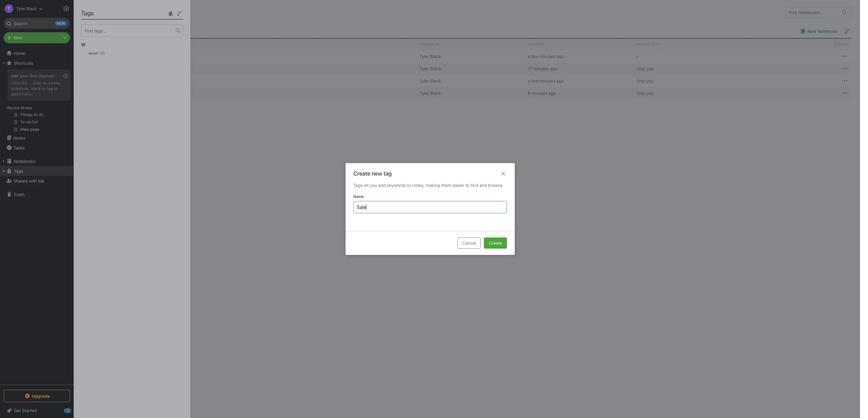 Task type: locate. For each thing, give the bounding box(es) containing it.
add
[[11, 91, 18, 96], [378, 183, 386, 188]]

shared with button
[[634, 39, 742, 50]]

a up 6
[[528, 78, 530, 83]]

a few minutes ago up 17 minutes ago
[[528, 54, 564, 59]]

1 horizontal spatial tags
[[81, 10, 94, 17]]

create inside button
[[489, 240, 502, 246]]

upgrade button
[[4, 390, 70, 402]]

only you
[[636, 66, 654, 71], [636, 78, 654, 83], [636, 90, 654, 96]]

only you for 6 minutes ago
[[636, 90, 654, 96]]

shared with
[[636, 42, 660, 46]]

let
[[364, 183, 369, 188]]

0 vertical spatial create
[[353, 170, 370, 177]]

tyler for 'main page' "row"
[[419, 66, 429, 71]]

only you inside 'main page' "row"
[[636, 66, 654, 71]]

notebooks element
[[74, 0, 860, 418]]

few
[[531, 54, 538, 59], [531, 78, 538, 83]]

3 only from the top
[[636, 90, 645, 96]]

minutes down 17 minutes ago
[[540, 78, 555, 83]]

1 vertical spatial a few minutes ago
[[528, 78, 564, 83]]

woot ( 0 )
[[88, 51, 105, 56]]

1 vertical spatial tag
[[383, 170, 392, 177]]

1 horizontal spatial notebooks
[[83, 9, 112, 16]]

0 horizontal spatial notebook
[[111, 54, 131, 59]]

row group
[[83, 50, 851, 99]]

tyler black inside things to do row
[[419, 78, 441, 83]]

shortcuts button
[[0, 58, 73, 68]]

only you for a few minutes ago
[[636, 78, 654, 83]]

first notebook
[[102, 54, 131, 59]]

minutes right 6
[[532, 90, 547, 96]]

2 a few minutes ago from the top
[[528, 78, 564, 83]]

a inside first notebook row
[[528, 54, 530, 59]]

notebook inside first notebook button
[[111, 54, 131, 59]]

1 black from the top
[[430, 54, 441, 59]]

ago up 17 minutes ago
[[557, 54, 564, 59]]

cancel
[[462, 240, 476, 246]]

ago down 17 minutes ago
[[557, 78, 564, 83]]

tag right new
[[383, 170, 392, 177]]

new
[[807, 29, 816, 34], [14, 35, 22, 40]]

ago inside first notebook row
[[557, 54, 564, 59]]

a for –
[[528, 54, 530, 59]]

notes link
[[0, 133, 73, 143]]

only
[[636, 66, 645, 71], [636, 78, 645, 83], [636, 90, 645, 96]]

...
[[28, 80, 33, 85]]

4 tyler from the top
[[419, 90, 429, 96]]

3 tyler from the top
[[419, 78, 429, 83]]

new down find notebooks… text box
[[807, 29, 816, 34]]

notebooks
[[83, 9, 112, 16], [14, 159, 35, 164]]

tags up 1
[[81, 10, 94, 17]]

group
[[0, 68, 73, 135]]

create new tag image
[[167, 10, 174, 17]]

0 vertical spatial new
[[807, 29, 816, 34]]

Find Notebooks… text field
[[786, 7, 838, 17]]

tag inside icon on a note, notebook, stack or tag to add it here.
[[47, 86, 53, 91]]

keywords
[[387, 183, 406, 188]]

expand notebooks image
[[2, 159, 6, 164]]

add
[[11, 73, 19, 78]]

minutes inside first notebook row
[[540, 54, 555, 59]]

add inside icon on a note, notebook, stack or tag to add it here.
[[11, 91, 18, 96]]

1 horizontal spatial notebook
[[818, 29, 837, 34]]

icon
[[34, 80, 41, 85]]

0 horizontal spatial add
[[11, 91, 18, 96]]

notebook
[[86, 28, 107, 34]]

only you inside 'to-do list' row
[[636, 90, 654, 96]]

a few minutes ago down 17 minutes ago
[[528, 78, 564, 83]]

2 tyler black from the top
[[419, 66, 441, 71]]

black for 'to-do list' row
[[430, 90, 441, 96]]

row group inside notebooks element
[[83, 50, 851, 99]]

new inside "popup button"
[[14, 35, 22, 40]]

upgrade
[[32, 394, 50, 399]]

1 vertical spatial create
[[489, 240, 502, 246]]

a few minutes ago
[[528, 54, 564, 59], [528, 78, 564, 83]]

notebook up actions
[[818, 29, 837, 34]]

black inside 'to-do list' row
[[430, 90, 441, 96]]

first notebook row
[[83, 50, 851, 62]]

create for create new tag
[[353, 170, 370, 177]]

to
[[54, 86, 58, 91], [407, 183, 411, 188], [465, 183, 469, 188]]

minutes
[[540, 54, 555, 59], [533, 66, 549, 71], [540, 78, 555, 83], [532, 90, 547, 96]]

me
[[38, 178, 44, 183]]

row group containing first notebook
[[83, 50, 851, 99]]

tyler
[[419, 54, 429, 59], [419, 66, 429, 71], [419, 78, 429, 83], [419, 90, 429, 96]]

3 black from the top
[[430, 78, 441, 83]]

actions
[[834, 42, 848, 46]]

a few minutes ago for –
[[528, 54, 564, 59]]

easier
[[452, 183, 464, 188]]

2 vertical spatial only you
[[636, 90, 654, 96]]

black
[[430, 54, 441, 59], [430, 66, 441, 71], [430, 78, 441, 83], [430, 90, 441, 96]]

create up let
[[353, 170, 370, 177]]

2 only from the top
[[636, 78, 645, 83]]

a up 17
[[528, 54, 530, 59]]

few inside first notebook row
[[531, 54, 538, 59]]

few for only you
[[531, 78, 538, 83]]

0 vertical spatial only
[[636, 66, 645, 71]]

1 a few minutes ago from the top
[[528, 54, 564, 59]]

things to do row
[[83, 75, 851, 87]]

only inside 'to-do list' row
[[636, 90, 645, 96]]

2 horizontal spatial tags
[[353, 183, 363, 188]]

few down updated
[[531, 54, 538, 59]]

tags inside button
[[14, 168, 23, 174]]

1 horizontal spatial create
[[489, 240, 502, 246]]

tyler inside things to do row
[[419, 78, 429, 83]]

black inside 'main page' "row"
[[430, 66, 441, 71]]

tags button
[[0, 166, 73, 176]]

17
[[528, 66, 532, 71]]

ago right 17
[[550, 66, 558, 71]]

you inside 'main page' "row"
[[647, 66, 654, 71]]

1 horizontal spatial new
[[807, 29, 816, 34]]

0 vertical spatial a few minutes ago
[[528, 54, 564, 59]]

0 horizontal spatial new
[[14, 35, 22, 40]]

new for new
[[14, 35, 22, 40]]

black for things to do row
[[430, 78, 441, 83]]

0 vertical spatial add
[[11, 91, 18, 96]]

you
[[647, 66, 654, 71], [647, 78, 654, 83], [647, 90, 654, 96], [370, 183, 377, 188]]

1 few from the top
[[531, 54, 538, 59]]

ago
[[557, 54, 564, 59], [550, 66, 558, 71], [557, 78, 564, 83], [549, 90, 556, 96]]

to down note,
[[54, 86, 58, 91]]

1 only from the top
[[636, 66, 645, 71]]

to left find
[[465, 183, 469, 188]]

1 vertical spatial only you
[[636, 78, 654, 83]]

shared with me
[[14, 178, 44, 183]]

notebook for new notebook
[[818, 29, 837, 34]]

a for only you
[[528, 78, 530, 83]]

2 black from the top
[[430, 66, 441, 71]]

tyler inside 'main page' "row"
[[419, 66, 429, 71]]

or
[[42, 86, 46, 91]]

6 minutes ago
[[528, 90, 556, 96]]

only you inside things to do row
[[636, 78, 654, 83]]

1 vertical spatial new
[[14, 35, 22, 40]]

tasks button
[[0, 143, 73, 153]]

few inside things to do row
[[531, 78, 538, 83]]

1 tyler from the top
[[419, 54, 429, 59]]

2 few from the top
[[531, 78, 538, 83]]

0 vertical spatial only you
[[636, 66, 654, 71]]

find
[[471, 183, 478, 188]]

new inside button
[[807, 29, 816, 34]]

tyler inside first notebook row
[[419, 54, 429, 59]]

a few minutes ago inside things to do row
[[528, 78, 564, 83]]

shortcuts
[[14, 60, 33, 66]]

tyler inside 'to-do list' row
[[419, 90, 429, 96]]

first
[[29, 73, 37, 78]]

0 horizontal spatial tags
[[14, 168, 23, 174]]

to left notes,
[[407, 183, 411, 188]]

trash
[[14, 192, 24, 197]]

new up home
[[14, 35, 22, 40]]

1 vertical spatial tags
[[14, 168, 23, 174]]

black inside things to do row
[[430, 78, 441, 83]]

you inside 'to-do list' row
[[647, 90, 654, 96]]

notes
[[21, 105, 32, 110], [14, 135, 25, 140]]

browse.
[[488, 183, 503, 188]]

0 horizontal spatial notebooks
[[14, 159, 35, 164]]

with
[[29, 178, 37, 183]]

1 vertical spatial only
[[636, 78, 645, 83]]

0 vertical spatial few
[[531, 54, 538, 59]]

created by
[[419, 42, 440, 46]]

recent notes
[[7, 105, 32, 110]]

new notebook button
[[799, 28, 837, 35]]

create right cancel
[[489, 240, 502, 246]]

tags left let
[[353, 183, 363, 188]]

home
[[14, 51, 25, 56]]

minutes up 17 minutes ago
[[540, 54, 555, 59]]

first notebook button
[[93, 53, 140, 60]]

only inside things to do row
[[636, 78, 645, 83]]

updated
[[528, 42, 544, 46]]

3 only you from the top
[[636, 90, 654, 96]]

shared
[[636, 42, 650, 46]]

black for 'main page' "row"
[[430, 66, 441, 71]]

close image
[[499, 170, 507, 177]]

and
[[479, 183, 487, 188]]

0 vertical spatial notebooks
[[83, 9, 112, 16]]

notebooks down tasks
[[14, 159, 35, 164]]

black inside first notebook row
[[430, 54, 441, 59]]

tyler black inside 'main page' "row"
[[419, 66, 441, 71]]

1 tyler black from the top
[[419, 54, 441, 59]]

a right on
[[48, 80, 50, 85]]

4 black from the top
[[430, 90, 441, 96]]

create button
[[484, 238, 507, 249]]

tags let you add keywords to notes, making them easier to find and browse.
[[353, 183, 503, 188]]

1 vertical spatial few
[[531, 78, 538, 83]]

1 vertical spatial notebook
[[111, 54, 131, 59]]

tyler black for 'main page' "row"
[[419, 66, 441, 71]]

new
[[372, 170, 382, 177]]

tyler black inside first notebook row
[[419, 54, 441, 59]]

name
[[353, 194, 364, 199]]

0
[[101, 51, 104, 55]]

few down 17
[[531, 78, 538, 83]]

None search field
[[8, 18, 66, 29]]

add down new
[[378, 183, 386, 188]]

2 tyler from the top
[[419, 66, 429, 71]]

only for 6 minutes ago
[[636, 90, 645, 96]]

1 vertical spatial notebooks
[[14, 159, 35, 164]]

Search text field
[[8, 18, 66, 29]]

1 horizontal spatial tag
[[383, 170, 392, 177]]

group containing add your first shortcut
[[0, 68, 73, 135]]

0 vertical spatial notebook
[[818, 29, 837, 34]]

4 tyler black from the top
[[419, 90, 441, 96]]

title
[[85, 42, 95, 46]]

2 only you from the top
[[636, 78, 654, 83]]

tags up shared
[[14, 168, 23, 174]]

1 only you from the top
[[636, 66, 654, 71]]

0 horizontal spatial tag
[[47, 86, 53, 91]]

you inside things to do row
[[647, 78, 654, 83]]

notebook inside new notebook button
[[818, 29, 837, 34]]

0 horizontal spatial to
[[54, 86, 58, 91]]

a inside things to do row
[[528, 78, 530, 83]]

1 horizontal spatial add
[[378, 183, 386, 188]]

tag
[[47, 86, 53, 91], [383, 170, 392, 177]]

a
[[528, 54, 530, 59], [528, 78, 530, 83], [48, 80, 50, 85]]

tyler black for 'to-do list' row
[[419, 90, 441, 96]]

0 horizontal spatial create
[[353, 170, 370, 177]]

tree
[[0, 48, 74, 384]]

notes up tasks
[[14, 135, 25, 140]]

tag right or
[[47, 86, 53, 91]]

notes right recent
[[21, 105, 32, 110]]

tyler black inside 'to-do list' row
[[419, 90, 441, 96]]

3 tyler black from the top
[[419, 78, 441, 83]]

0 vertical spatial tag
[[47, 86, 53, 91]]

only inside 'main page' "row"
[[636, 66, 645, 71]]

notebook for first notebook
[[111, 54, 131, 59]]

add left it
[[11, 91, 18, 96]]

2 vertical spatial only
[[636, 90, 645, 96]]

1
[[83, 28, 85, 34]]

a few minutes ago inside first notebook row
[[528, 54, 564, 59]]

create
[[353, 170, 370, 177], [489, 240, 502, 246]]

group inside "tree"
[[0, 68, 73, 135]]

tyler for first notebook row at top
[[419, 54, 429, 59]]

notebook right first
[[111, 54, 131, 59]]

tyler black
[[419, 54, 441, 59], [419, 66, 441, 71], [419, 78, 441, 83], [419, 90, 441, 96]]

minutes right 17
[[533, 66, 549, 71]]

main page row
[[83, 62, 851, 75]]

ago right 6
[[549, 90, 556, 96]]

notebooks up notebook
[[83, 9, 112, 16]]



Task type: describe. For each thing, give the bounding box(es) containing it.
here.
[[23, 91, 32, 96]]

w row group
[[81, 37, 188, 66]]

tree containing home
[[0, 48, 74, 384]]

notebooks link
[[0, 156, 73, 166]]

minutes inside things to do row
[[540, 78, 555, 83]]

created by button
[[417, 39, 525, 50]]

them
[[441, 183, 451, 188]]

click the ...
[[11, 80, 33, 85]]

few for –
[[531, 54, 538, 59]]

add your first shortcut
[[11, 73, 54, 78]]

only for 17 minutes ago
[[636, 66, 645, 71]]

6
[[528, 90, 531, 96]]

1 horizontal spatial to
[[407, 183, 411, 188]]

2 vertical spatial tags
[[353, 183, 363, 188]]

created
[[419, 42, 435, 46]]

ago inside 'main page' "row"
[[550, 66, 558, 71]]

note,
[[52, 80, 61, 85]]

shortcut
[[38, 73, 54, 78]]

you for a few minutes ago
[[647, 78, 654, 83]]

tyler for 'to-do list' row
[[419, 90, 429, 96]]

only for a few minutes ago
[[636, 78, 645, 83]]

0 vertical spatial tags
[[81, 10, 94, 17]]

17 minutes ago
[[528, 66, 558, 71]]

notebook,
[[11, 86, 30, 91]]

icon on a note, notebook, stack or tag to add it here.
[[11, 80, 61, 96]]

the
[[21, 80, 27, 85]]

notes,
[[412, 183, 424, 188]]

cancel button
[[457, 238, 481, 249]]

–
[[636, 54, 639, 59]]

tasks
[[14, 145, 25, 150]]

a inside icon on a note, notebook, stack or tag to add it here.
[[48, 80, 50, 85]]

2 horizontal spatial to
[[465, 183, 469, 188]]

your
[[20, 73, 28, 78]]

first
[[102, 54, 110, 59]]

only you for 17 minutes ago
[[636, 66, 654, 71]]

updated button
[[525, 39, 634, 50]]

shared with me link
[[0, 176, 73, 186]]

woot
[[88, 51, 98, 56]]

to-do list row
[[83, 87, 851, 99]]

tyler for things to do row
[[419, 78, 429, 83]]

to inside icon on a note, notebook, stack or tag to add it here.
[[54, 86, 58, 91]]

stack
[[31, 86, 41, 91]]

tyler black for things to do row
[[419, 78, 441, 83]]

notebooks inside notebooks element
[[83, 9, 112, 16]]

1 vertical spatial add
[[378, 183, 386, 188]]

with
[[651, 42, 660, 46]]

1 vertical spatial notes
[[14, 135, 25, 140]]

1 notebook
[[83, 28, 107, 34]]

you for 6 minutes ago
[[647, 90, 654, 96]]

(
[[100, 51, 101, 55]]

new button
[[4, 32, 70, 43]]

new notebook
[[807, 29, 837, 34]]

Name text field
[[356, 201, 504, 213]]

ago inside 'to-do list' row
[[549, 90, 556, 96]]

new for new notebook
[[807, 29, 816, 34]]

home link
[[0, 48, 74, 58]]

create new tag
[[353, 170, 392, 177]]

click
[[11, 80, 20, 85]]

title button
[[83, 39, 417, 50]]

on
[[43, 80, 47, 85]]

Find tags… text field
[[81, 27, 176, 35]]

trash link
[[0, 189, 73, 199]]

you for 17 minutes ago
[[647, 66, 654, 71]]

minutes inside 'main page' "row"
[[533, 66, 549, 71]]

a few minutes ago for only you
[[528, 78, 564, 83]]

expand tags image
[[2, 169, 6, 174]]

by
[[436, 42, 440, 46]]

settings image
[[63, 5, 70, 12]]

create for create
[[489, 240, 502, 246]]

w
[[81, 42, 86, 47]]

)
[[104, 51, 105, 55]]

notebooks inside notebooks link
[[14, 159, 35, 164]]

tyler black for first notebook row at top
[[419, 54, 441, 59]]

0 vertical spatial notes
[[21, 105, 32, 110]]

ago inside things to do row
[[557, 78, 564, 83]]

arrow image
[[85, 53, 93, 60]]

making
[[426, 183, 440, 188]]

shared
[[14, 178, 28, 183]]

actions button
[[742, 39, 851, 50]]

recent
[[7, 105, 20, 110]]

it
[[19, 91, 22, 96]]

black for first notebook row at top
[[430, 54, 441, 59]]

minutes inside 'to-do list' row
[[532, 90, 547, 96]]



Task type: vqa. For each thing, say whether or not it's contained in the screenshot.
1 of 2 due today
no



